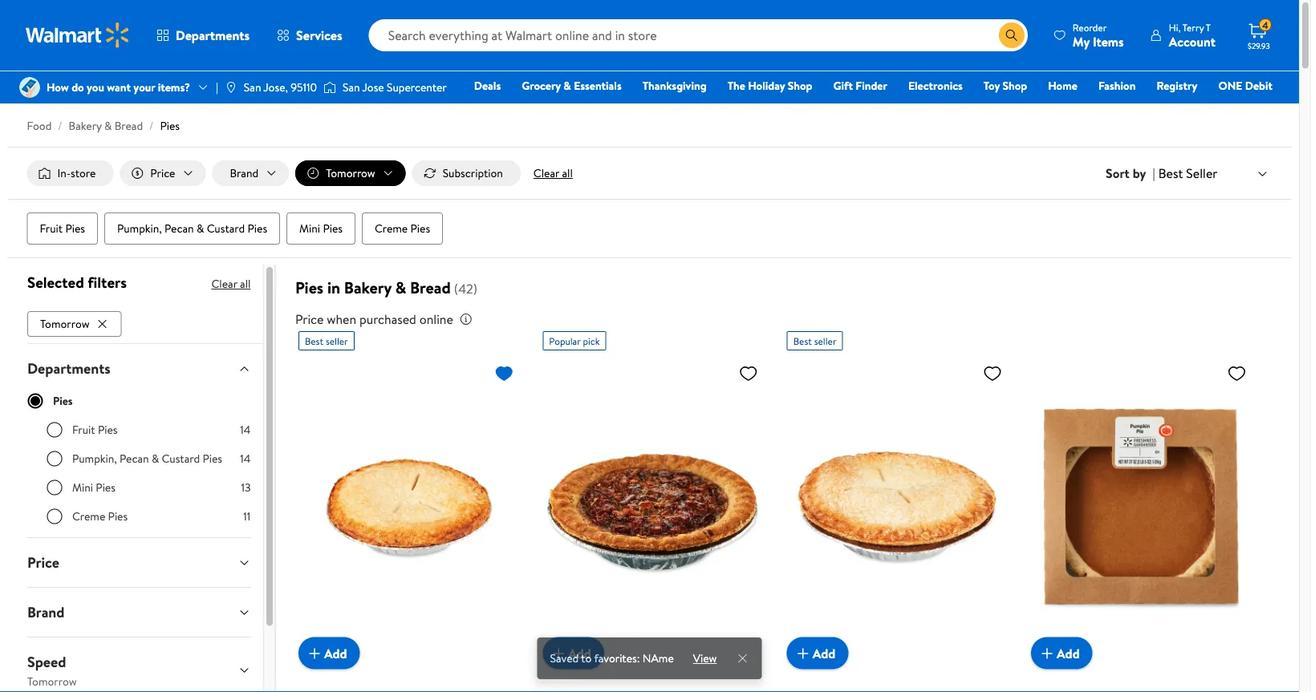 Task type: locate. For each thing, give the bounding box(es) containing it.
sort and filter section element
[[8, 148, 1292, 199]]

1 best seller from the left
[[305, 334, 348, 348]]

2 horizontal spatial add to cart image
[[1038, 644, 1057, 663]]

san left jose,
[[244, 79, 261, 95]]

bakery down do
[[69, 118, 102, 134]]

0 vertical spatial custard
[[207, 221, 245, 236]]

clear all button inside sort and filter section element
[[527, 161, 579, 186]]

0 vertical spatial pecan
[[165, 221, 194, 236]]

3 add button from the left
[[787, 638, 848, 670]]

shop right holiday
[[788, 78, 813, 93]]

1 vertical spatial price
[[295, 311, 324, 328]]

terry
[[1183, 20, 1204, 34]]

add to favorites list, freshness guaranteed mini pecan pie, 4 oz image
[[739, 364, 758, 384]]

None radio
[[46, 480, 62, 496], [46, 509, 62, 525], [46, 480, 62, 496], [46, 509, 62, 525]]

/ left the pies link
[[149, 118, 154, 134]]

freshness guaranteed apple pie, 4 in, 3.5 oz image
[[787, 357, 1009, 657]]

0 vertical spatial bread
[[115, 118, 143, 134]]

0 horizontal spatial best
[[305, 334, 323, 348]]

Search search field
[[369, 19, 1028, 51]]

shop inside the holiday shop link
[[788, 78, 813, 93]]

shop right toy
[[1003, 78, 1027, 93]]

1 add to cart image from the left
[[549, 644, 568, 663]]

0 horizontal spatial /
[[58, 118, 62, 134]]

1 vertical spatial brand button
[[14, 588, 263, 637]]

bakery for in
[[344, 277, 392, 299]]

14 for pumpkin, pecan & custard pies
[[240, 451, 250, 466]]

bread up online at left top
[[410, 277, 451, 299]]

0 horizontal spatial creme pies
[[72, 509, 127, 524]]

1 vertical spatial custard
[[161, 451, 200, 466]]

add to favorites list, freshness guaranteed apple pie, 4 in, 3.5 oz image
[[983, 364, 1002, 384]]

1 vertical spatial clear all
[[211, 276, 250, 292]]

my
[[1073, 33, 1090, 50]]

price tab
[[14, 538, 263, 587]]

san left jose
[[343, 79, 360, 95]]

0 horizontal spatial fruit
[[40, 221, 63, 236]]

0 horizontal spatial seller
[[326, 334, 348, 348]]

online
[[419, 311, 453, 328]]

services button
[[263, 16, 356, 55]]

1 vertical spatial |
[[1153, 165, 1155, 182]]

0 horizontal spatial best seller
[[305, 334, 348, 348]]

3 add from the left
[[813, 645, 836, 662]]

sort by |
[[1106, 165, 1155, 182]]

2 san from the left
[[343, 79, 360, 95]]

how do you want your items?
[[47, 79, 190, 95]]

1 horizontal spatial bread
[[410, 277, 451, 299]]

1 horizontal spatial all
[[562, 165, 573, 181]]

0 vertical spatial pumpkin,
[[117, 221, 162, 236]]

price button
[[120, 161, 206, 186], [14, 538, 263, 587]]

1 horizontal spatial creme pies
[[375, 221, 430, 236]]

1 vertical spatial mini pies
[[72, 480, 115, 495]]

brand up pumpkin, pecan & custard pies link
[[230, 165, 259, 181]]

0 horizontal spatial  image
[[19, 77, 40, 98]]

0 horizontal spatial clear
[[211, 276, 237, 292]]

0 vertical spatial departments
[[176, 26, 250, 44]]

the holiday shop link
[[720, 77, 820, 94]]

seller for freshness guaranteed mini cherry pie, 4 oz image
[[326, 334, 348, 348]]

0 vertical spatial brand button
[[212, 161, 289, 186]]

add
[[324, 645, 347, 662], [568, 645, 591, 662], [813, 645, 836, 662], [1057, 645, 1080, 662]]

items
[[1093, 33, 1124, 50]]

2 14 from the top
[[240, 451, 250, 466]]

add to cart image for best
[[793, 644, 813, 663]]

1 horizontal spatial mini pies
[[299, 221, 343, 236]]

walmart+
[[1225, 100, 1273, 116]]

shop
[[788, 78, 813, 93], [1003, 78, 1027, 93]]

0 horizontal spatial add to cart image
[[549, 644, 568, 663]]

1 vertical spatial creme pies
[[72, 509, 127, 524]]

0 horizontal spatial pumpkin,
[[72, 451, 117, 466]]

clear for clear all "button" in sort and filter section element
[[534, 165, 559, 181]]

tomorrow down selected
[[40, 316, 89, 332]]

& inside pies option group
[[151, 451, 159, 466]]

0 vertical spatial clear all
[[534, 165, 573, 181]]

(42)
[[454, 280, 477, 298]]

1 horizontal spatial add to cart image
[[793, 644, 813, 663]]

1 vertical spatial bakery
[[344, 277, 392, 299]]

2 horizontal spatial best
[[1159, 164, 1183, 182]]

0 horizontal spatial clear all button
[[211, 271, 250, 297]]

bread
[[115, 118, 143, 134], [410, 277, 451, 299]]

add to cart image
[[549, 644, 568, 663], [793, 644, 813, 663], [1038, 644, 1057, 663]]

applied filters section element
[[27, 272, 126, 293]]

creme pies link
[[362, 213, 443, 245]]

1 vertical spatial fruit pies
[[72, 422, 117, 438]]

0 vertical spatial mini
[[299, 221, 320, 236]]

grocery & essentials link
[[515, 77, 629, 94]]

0 horizontal spatial mini
[[72, 480, 93, 495]]

1 vertical spatial 14
[[240, 451, 250, 466]]

1 vertical spatial fruit
[[72, 422, 95, 438]]

1 vertical spatial departments
[[27, 359, 110, 379]]

2 add button from the left
[[543, 638, 604, 670]]

clear all inside "button"
[[534, 165, 573, 181]]

price
[[150, 165, 175, 181], [295, 311, 324, 328], [27, 553, 59, 573]]

clear right subscription
[[534, 165, 559, 181]]

1 horizontal spatial shop
[[1003, 78, 1027, 93]]

bakery up price when purchased online
[[344, 277, 392, 299]]

1 horizontal spatial pecan
[[165, 221, 194, 236]]

0 horizontal spatial pecan
[[119, 451, 149, 466]]

creme pies up pies in bakery & bread (42)
[[375, 221, 430, 236]]

pumpkin,
[[117, 221, 162, 236], [72, 451, 117, 466]]

mini pies
[[299, 221, 343, 236], [72, 480, 115, 495]]

1 horizontal spatial best
[[793, 334, 812, 348]]

0 horizontal spatial creme
[[72, 509, 105, 524]]

0 horizontal spatial shop
[[788, 78, 813, 93]]

brand up speed
[[27, 603, 64, 623]]

gift finder
[[833, 78, 888, 93]]

bakery
[[69, 118, 102, 134], [344, 277, 392, 299]]

2 add from the left
[[568, 645, 591, 662]]

san
[[244, 79, 261, 95], [343, 79, 360, 95]]

0 vertical spatial mini pies
[[299, 221, 343, 236]]

1 vertical spatial mini
[[72, 480, 93, 495]]

2 add to cart image from the left
[[793, 644, 813, 663]]

fruit pies
[[40, 221, 85, 236], [72, 422, 117, 438]]

0 vertical spatial clear
[[534, 165, 559, 181]]

pumpkin, pecan & custard pies
[[117, 221, 267, 236], [72, 451, 222, 466]]

view
[[693, 651, 717, 666]]

in-store
[[57, 165, 96, 181]]

1 horizontal spatial brand
[[230, 165, 259, 181]]

finder
[[856, 78, 888, 93]]

0 horizontal spatial bread
[[115, 118, 143, 134]]

Pies radio
[[27, 393, 43, 409]]

electronics
[[908, 78, 963, 93]]

one debit link
[[1211, 77, 1280, 94]]

1 shop from the left
[[788, 78, 813, 93]]

1 vertical spatial bread
[[410, 277, 451, 299]]

0 vertical spatial tomorrow
[[326, 165, 375, 181]]

tomorrow list item
[[27, 308, 124, 337]]

Walmart Site-Wide search field
[[369, 19, 1028, 51]]

0 vertical spatial all
[[562, 165, 573, 181]]

1 horizontal spatial san
[[343, 79, 360, 95]]

best seller for freshness guaranteed apple pie, 4 in, 3.5 oz image
[[793, 334, 837, 348]]

 image
[[323, 79, 336, 96]]

0 horizontal spatial price
[[27, 553, 59, 573]]

0 vertical spatial bakery
[[69, 118, 102, 134]]

clear all
[[534, 165, 573, 181], [211, 276, 250, 292]]

3 add to cart image from the left
[[1038, 644, 1057, 663]]

1 horizontal spatial  image
[[225, 81, 237, 94]]

0 horizontal spatial custard
[[161, 451, 200, 466]]

grocery
[[522, 78, 561, 93]]

1 horizontal spatial price
[[150, 165, 175, 181]]

1 horizontal spatial clear all button
[[527, 161, 579, 186]]

pumpkin, pecan & custard pies link
[[104, 213, 280, 245]]

departments up items?
[[176, 26, 250, 44]]

0 vertical spatial price
[[150, 165, 175, 181]]

0 horizontal spatial san
[[244, 79, 261, 95]]

1 horizontal spatial fruit
[[72, 422, 95, 438]]

1 horizontal spatial /
[[149, 118, 154, 134]]

1 horizontal spatial bakery
[[344, 277, 392, 299]]

seller
[[1186, 164, 1218, 182]]

best for freshness guaranteed mini cherry pie, 4 oz image
[[305, 334, 323, 348]]

0 horizontal spatial departments
[[27, 359, 110, 379]]

0 horizontal spatial bakery
[[69, 118, 102, 134]]

1 seller from the left
[[326, 334, 348, 348]]

2 seller from the left
[[814, 334, 837, 348]]

departments inside departments popup button
[[176, 26, 250, 44]]

/ right the food
[[58, 118, 62, 134]]

0 horizontal spatial brand
[[27, 603, 64, 623]]

fruit pies down departments dropdown button
[[72, 422, 117, 438]]

tomorrow
[[326, 165, 375, 181], [40, 316, 89, 332], [27, 674, 76, 689]]

hi,
[[1169, 20, 1181, 34]]

shop inside toy shop link
[[1003, 78, 1027, 93]]

all inside sort and filter section element
[[562, 165, 573, 181]]

departments button
[[143, 16, 263, 55]]

1 vertical spatial creme
[[72, 509, 105, 524]]

remove from favorites list, freshness guaranteed mini cherry pie, 4 oz image
[[495, 364, 514, 384]]

registry link
[[1150, 77, 1205, 94]]

gift
[[833, 78, 853, 93]]

price button down the pies link
[[120, 161, 206, 186]]

mini pies link
[[287, 213, 355, 245]]

0 horizontal spatial clear all
[[211, 276, 250, 292]]

1 14 from the top
[[240, 422, 250, 438]]

1 horizontal spatial pumpkin,
[[117, 221, 162, 236]]

0 horizontal spatial mini pies
[[72, 480, 115, 495]]

tomorrow up mini pies link
[[326, 165, 375, 181]]

registry
[[1157, 78, 1198, 93]]

add to cart image
[[305, 644, 324, 663]]

 image
[[19, 77, 40, 98], [225, 81, 237, 94]]

1 horizontal spatial clear
[[534, 165, 559, 181]]

san for san jose supercenter
[[343, 79, 360, 95]]

creme
[[375, 221, 408, 236], [72, 509, 105, 524]]

creme pies inside pies option group
[[72, 509, 127, 524]]

clear down pumpkin, pecan & custard pies link
[[211, 276, 237, 292]]

san for san jose, 95110
[[244, 79, 261, 95]]

clear inside sort and filter section element
[[534, 165, 559, 181]]

walmart image
[[26, 22, 130, 48]]

0 horizontal spatial all
[[240, 276, 250, 292]]

tomorrow inside button
[[40, 316, 89, 332]]

0 vertical spatial clear all button
[[527, 161, 579, 186]]

filters
[[87, 272, 126, 293]]

 image left jose,
[[225, 81, 237, 94]]

departments down tomorrow button
[[27, 359, 110, 379]]

pies
[[160, 118, 180, 134], [65, 221, 85, 236], [248, 221, 267, 236], [323, 221, 343, 236], [411, 221, 430, 236], [295, 277, 324, 299], [53, 393, 72, 409], [97, 422, 117, 438], [202, 451, 222, 466], [95, 480, 115, 495], [108, 509, 127, 524]]

1 horizontal spatial clear all
[[534, 165, 573, 181]]

fruit pies up selected
[[40, 221, 85, 236]]

creme up 'price' tab
[[72, 509, 105, 524]]

None radio
[[46, 422, 62, 438], [46, 451, 62, 467], [46, 422, 62, 438], [46, 451, 62, 467]]

1 add button from the left
[[298, 638, 360, 670]]

best
[[1159, 164, 1183, 182], [305, 334, 323, 348], [793, 334, 812, 348]]

electronics link
[[901, 77, 970, 94]]

seller
[[326, 334, 348, 348], [814, 334, 837, 348]]

14
[[240, 422, 250, 438], [240, 451, 250, 466]]

| right "by"
[[1153, 165, 1155, 182]]

1 horizontal spatial seller
[[814, 334, 837, 348]]

san jose, 95110
[[244, 79, 317, 95]]

1 vertical spatial pumpkin, pecan & custard pies
[[72, 451, 222, 466]]

add button for freshness guaranteed mini cherry pie, 4 oz image
[[298, 638, 360, 670]]

tomorrow down speed
[[27, 674, 76, 689]]

creme pies up 'price' tab
[[72, 509, 127, 524]]

home link
[[1041, 77, 1085, 94]]

fruit
[[40, 221, 63, 236], [72, 422, 95, 438]]

best inside popup button
[[1159, 164, 1183, 182]]

1 vertical spatial clear
[[211, 276, 237, 292]]

4 add button from the left
[[1031, 638, 1093, 670]]

speed tomorrow
[[27, 652, 76, 689]]

0 vertical spatial fruit
[[40, 221, 63, 236]]

1 add from the left
[[324, 645, 347, 662]]

departments
[[176, 26, 250, 44], [27, 359, 110, 379]]

creme pies
[[375, 221, 430, 236], [72, 509, 127, 524]]

how
[[47, 79, 69, 95]]

| right items?
[[216, 79, 218, 95]]

freshness guaranteed 10 inch pumpkin pie image
[[1031, 357, 1253, 657]]

favorites:
[[594, 651, 640, 666]]

2 vertical spatial tomorrow
[[27, 674, 76, 689]]

creme up pies in bakery & bread (42)
[[375, 221, 408, 236]]

0 vertical spatial brand
[[230, 165, 259, 181]]

 image left how
[[19, 77, 40, 98]]

0 vertical spatial pumpkin, pecan & custard pies
[[117, 221, 267, 236]]

1 san from the left
[[244, 79, 261, 95]]

freshness guaranteed mini cherry pie, 4 oz image
[[298, 357, 520, 657]]

fruit pies inside pies option group
[[72, 422, 117, 438]]

custard inside pies option group
[[161, 451, 200, 466]]

0 vertical spatial |
[[216, 79, 218, 95]]

1 vertical spatial all
[[240, 276, 250, 292]]

bread for /
[[115, 118, 143, 134]]

items?
[[158, 79, 190, 95]]

0 vertical spatial 14
[[240, 422, 250, 438]]

add to favorites list, freshness guaranteed 10 inch pumpkin pie image
[[1227, 364, 1247, 384]]

1 vertical spatial brand
[[27, 603, 64, 623]]

1 vertical spatial pecan
[[119, 451, 149, 466]]

1 vertical spatial pumpkin,
[[72, 451, 117, 466]]

4 add from the left
[[1057, 645, 1080, 662]]

/
[[58, 118, 62, 134], [149, 118, 154, 134]]

clear all button
[[527, 161, 579, 186], [211, 271, 250, 297]]

essentials
[[574, 78, 622, 93]]

1 horizontal spatial |
[[1153, 165, 1155, 182]]

debit
[[1245, 78, 1273, 93]]

pumpkin, inside pies option group
[[72, 451, 117, 466]]

brand tab
[[14, 588, 263, 637]]

2 best seller from the left
[[793, 334, 837, 348]]

add for freshness guaranteed 10 inch pumpkin pie image add button
[[1057, 645, 1080, 662]]

san jose supercenter
[[343, 79, 447, 95]]

| inside sort and filter section element
[[1153, 165, 1155, 182]]

2 shop from the left
[[1003, 78, 1027, 93]]

1 vertical spatial tomorrow
[[40, 316, 89, 332]]

price inside tab
[[27, 553, 59, 573]]

bread down want
[[115, 118, 143, 134]]

add for add button corresponding to freshness guaranteed mini cherry pie, 4 oz image
[[324, 645, 347, 662]]

the
[[728, 78, 745, 93]]

add button for freshness guaranteed apple pie, 4 in, 3.5 oz image
[[787, 638, 848, 670]]

0 vertical spatial creme pies
[[375, 221, 430, 236]]

price button up brand tab
[[14, 538, 263, 587]]



Task type: describe. For each thing, give the bounding box(es) containing it.
fruit pies link
[[27, 213, 98, 245]]

view button
[[687, 638, 723, 680]]

reorder my items
[[1073, 20, 1124, 50]]

 image for san
[[225, 81, 237, 94]]

pies link
[[160, 118, 180, 134]]

your
[[134, 79, 155, 95]]

thanksgiving
[[643, 78, 707, 93]]

tomorrow button
[[295, 161, 406, 186]]

you
[[87, 79, 104, 95]]

pick
[[583, 334, 600, 348]]

in-
[[57, 165, 71, 181]]

when
[[327, 311, 356, 328]]

clear for bottommost clear all "button"
[[211, 276, 237, 292]]

one debit walmart+
[[1219, 78, 1273, 116]]

reorder
[[1073, 20, 1107, 34]]

account
[[1169, 33, 1216, 50]]

$29.93
[[1248, 40, 1270, 51]]

fashion
[[1099, 78, 1136, 93]]

fashion link
[[1091, 77, 1143, 94]]

add to cart image for popular
[[549, 644, 568, 663]]

popular pick
[[549, 334, 600, 348]]

to
[[581, 651, 592, 666]]

price when purchased online
[[295, 311, 453, 328]]

toy
[[984, 78, 1000, 93]]

want
[[107, 79, 131, 95]]

jose,
[[264, 79, 288, 95]]

0 horizontal spatial |
[[216, 79, 218, 95]]

2 horizontal spatial price
[[295, 311, 324, 328]]

holiday
[[748, 78, 785, 93]]

food / bakery & bread / pies
[[27, 118, 180, 134]]

speed
[[27, 652, 66, 672]]

subscription button
[[412, 161, 521, 186]]

bakery & bread link
[[69, 118, 143, 134]]

tomorrow button
[[27, 311, 121, 337]]

purchased
[[360, 311, 416, 328]]

toy shop
[[984, 78, 1027, 93]]

deals
[[474, 78, 501, 93]]

selected filters
[[27, 272, 126, 293]]

do
[[72, 79, 84, 95]]

pecan inside pies option group
[[119, 451, 149, 466]]

best seller for freshness guaranteed mini cherry pie, 4 oz image
[[305, 334, 348, 348]]

14 for fruit pies
[[240, 422, 250, 438]]

1 vertical spatial price button
[[14, 538, 263, 587]]

13
[[241, 480, 250, 495]]

brand inside brand tab
[[27, 603, 64, 623]]

clear all for clear all "button" in sort and filter section element
[[534, 165, 573, 181]]

fruit inside pies option group
[[72, 422, 95, 438]]

the holiday shop
[[728, 78, 813, 93]]

sort
[[1106, 165, 1130, 182]]

gift finder link
[[826, 77, 895, 94]]

supercenter
[[387, 79, 447, 95]]

food
[[27, 118, 52, 134]]

speed tab
[[14, 638, 263, 693]]

add button for freshness guaranteed 10 inch pumpkin pie image
[[1031, 638, 1093, 670]]

close image
[[736, 653, 749, 665]]

0 vertical spatial fruit pies
[[40, 221, 85, 236]]

0 vertical spatial price button
[[120, 161, 206, 186]]

mini pies inside pies option group
[[72, 480, 115, 495]]

name
[[643, 651, 674, 666]]

1 vertical spatial clear all button
[[211, 271, 250, 297]]

pies in bakery & bread (42)
[[295, 277, 477, 299]]

store
[[71, 165, 96, 181]]

saved
[[550, 651, 579, 666]]

1 / from the left
[[58, 118, 62, 134]]

in
[[327, 277, 340, 299]]

jose
[[362, 79, 384, 95]]

toy shop link
[[977, 77, 1035, 94]]

home
[[1048, 78, 1078, 93]]

departments inside departments dropdown button
[[27, 359, 110, 379]]

legal information image
[[460, 313, 473, 326]]

add for the "freshness guaranteed mini pecan pie, 4 oz" image's add button
[[568, 645, 591, 662]]

by
[[1133, 165, 1146, 182]]

creme inside pies option group
[[72, 509, 105, 524]]

brand inside sort and filter section element
[[230, 165, 259, 181]]

tomorrow inside dropdown button
[[326, 165, 375, 181]]

clear all for bottommost clear all "button"
[[211, 276, 250, 292]]

all for clear all "button" in sort and filter section element
[[562, 165, 573, 181]]

95110
[[291, 79, 317, 95]]

add button for the "freshness guaranteed mini pecan pie, 4 oz" image
[[543, 638, 604, 670]]

add for add button related to freshness guaranteed apple pie, 4 in, 3.5 oz image
[[813, 645, 836, 662]]

tomorrow inside speed tab
[[27, 674, 76, 689]]

in-store button
[[27, 161, 113, 186]]

services
[[296, 26, 342, 44]]

mini inside pies option group
[[72, 480, 93, 495]]

best for freshness guaranteed apple pie, 4 in, 3.5 oz image
[[793, 334, 812, 348]]

2 / from the left
[[149, 118, 154, 134]]

departments button
[[14, 344, 263, 393]]

0 vertical spatial creme
[[375, 221, 408, 236]]

mini pies inside mini pies link
[[299, 221, 343, 236]]

bread for in
[[410, 277, 451, 299]]

deals link
[[467, 77, 508, 94]]

 image for how
[[19, 77, 40, 98]]

subscription
[[443, 165, 503, 181]]

freshness guaranteed mini pecan pie, 4 oz image
[[543, 357, 765, 657]]

seller for freshness guaranteed apple pie, 4 in, 3.5 oz image
[[814, 334, 837, 348]]

food link
[[27, 118, 52, 134]]

4
[[1263, 18, 1269, 32]]

hi, terry t account
[[1169, 20, 1216, 50]]

bakery for /
[[69, 118, 102, 134]]

one
[[1219, 78, 1243, 93]]

thanksgiving link
[[635, 77, 714, 94]]

selected
[[27, 272, 84, 293]]

price inside sort and filter section element
[[150, 165, 175, 181]]

departments tab
[[14, 344, 263, 393]]

popular
[[549, 334, 581, 348]]

pies option group
[[46, 422, 250, 538]]

walmart+ link
[[1218, 100, 1280, 117]]

all for bottommost clear all "button"
[[240, 276, 250, 292]]

11
[[243, 509, 250, 524]]

best seller
[[1159, 164, 1218, 182]]

search icon image
[[1005, 29, 1018, 42]]

best seller button
[[1155, 163, 1272, 184]]

grocery & essentials
[[522, 78, 622, 93]]

1 horizontal spatial custard
[[207, 221, 245, 236]]

saved to favorites: name
[[550, 651, 674, 666]]

pumpkin, pecan & custard pies inside pies option group
[[72, 451, 222, 466]]

1 horizontal spatial mini
[[299, 221, 320, 236]]



Task type: vqa. For each thing, say whether or not it's contained in the screenshot.
'STUFF,' within the $ 9 97 29.5 ¢/Oz The Pink Stuff, Miracle All-Purpose Liquid Floor Cleaner, 33.8 Fl. Oz.
no



